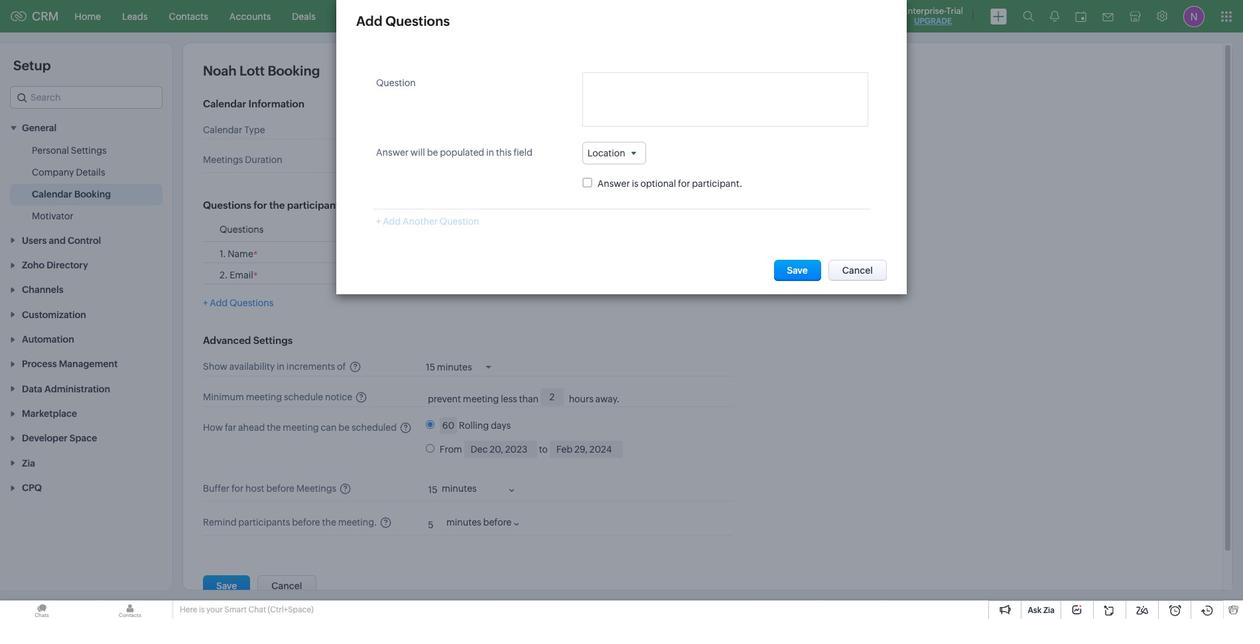 Task type: vqa. For each thing, say whether or not it's contained in the screenshot.
Calendar image
yes



Task type: locate. For each thing, give the bounding box(es) containing it.
the for ahead
[[267, 423, 281, 433]]

calendar left type
[[203, 125, 242, 135]]

0 vertical spatial will
[[411, 147, 425, 158]]

will
[[411, 147, 425, 158], [500, 225, 514, 235]]

home link
[[64, 0, 112, 32]]

2 vertical spatial answer
[[468, 225, 499, 235]]

0 vertical spatial booking
[[268, 63, 320, 78]]

answer will be populated in this field
[[376, 147, 533, 158], [468, 225, 614, 235]]

calendar up calendar type on the top of the page
[[203, 98, 246, 109]]

schedule
[[284, 392, 323, 403]]

1 horizontal spatial be
[[427, 147, 438, 158]]

2 vertical spatial be
[[339, 423, 350, 433]]

contacts link
[[158, 0, 219, 32]]

of
[[337, 362, 346, 372]]

1 vertical spatial answer
[[597, 179, 630, 189]]

chats image
[[0, 601, 84, 620]]

is for answer
[[632, 179, 639, 189]]

meetings left calls link
[[382, 11, 422, 22]]

2 horizontal spatial be
[[516, 225, 526, 235]]

1 horizontal spatial is
[[632, 179, 639, 189]]

remind
[[203, 518, 237, 528]]

booking
[[268, 63, 320, 78], [74, 189, 111, 200]]

contacts
[[169, 11, 208, 22]]

is
[[632, 179, 639, 189], [199, 606, 205, 615]]

1 vertical spatial .
[[225, 270, 228, 281]]

0 vertical spatial be
[[427, 147, 438, 158]]

1 vertical spatial calendar
[[203, 125, 242, 135]]

2 horizontal spatial meeting
[[463, 394, 499, 404]]

location
[[588, 148, 625, 159]]

0 horizontal spatial be
[[339, 423, 350, 433]]

details
[[76, 167, 105, 178]]

add right +
[[210, 298, 228, 309]]

far
[[225, 423, 236, 433]]

this
[[496, 147, 512, 158], [580, 225, 594, 235]]

meetings down calendar type on the top of the page
[[203, 155, 243, 165]]

meeting up the rolling days on the bottom left of the page
[[463, 394, 499, 404]]

meeting down show availability in increments of
[[246, 392, 282, 403]]

profile image
[[1183, 6, 1205, 27]]

leads
[[122, 11, 148, 22]]

0 horizontal spatial will
[[411, 147, 425, 158]]

notice
[[325, 392, 352, 403]]

0 vertical spatial answer will be populated in this field
[[376, 147, 533, 158]]

general button
[[0, 115, 172, 140]]

0 vertical spatial in
[[486, 147, 494, 158]]

0 vertical spatial this
[[496, 147, 512, 158]]

2 vertical spatial for
[[231, 484, 244, 494]]

personal settings link
[[32, 144, 107, 157]]

0 horizontal spatial in
[[277, 362, 285, 372]]

is left your
[[199, 606, 205, 615]]

calendar
[[203, 98, 246, 109], [203, 125, 242, 135], [32, 189, 72, 200]]

2 horizontal spatial meetings
[[382, 11, 422, 22]]

2 vertical spatial calendar
[[32, 189, 72, 200]]

meetings for meetings duration
[[203, 155, 243, 165]]

None radio
[[426, 421, 434, 429], [426, 445, 434, 453], [426, 421, 434, 429], [426, 445, 434, 453]]

1 horizontal spatial settings
[[253, 335, 293, 346]]

None button
[[774, 260, 821, 281], [828, 260, 887, 281], [203, 576, 250, 597], [258, 576, 316, 597], [774, 260, 821, 281], [828, 260, 887, 281], [203, 576, 250, 597], [258, 576, 316, 597]]

crm
[[32, 9, 59, 23]]

in
[[486, 147, 494, 158], [571, 225, 578, 235], [277, 362, 285, 372]]

0 horizontal spatial meetings
[[203, 155, 243, 165]]

MMM D, YYYY text field
[[464, 441, 537, 459]]

home
[[75, 11, 101, 22]]

0 horizontal spatial answer
[[376, 147, 409, 158]]

1 vertical spatial add
[[210, 298, 228, 309]]

for for before
[[231, 484, 244, 494]]

None text field
[[582, 72, 868, 127], [423, 482, 440, 499], [582, 72, 868, 127], [423, 482, 440, 499]]

contacts image
[[88, 601, 172, 620]]

meeting.
[[338, 518, 377, 528]]

field
[[514, 147, 533, 158], [596, 225, 614, 235]]

1 vertical spatial meetings
[[203, 155, 243, 165]]

add right deals link
[[356, 13, 382, 29]]

1
[[220, 249, 223, 260]]

0 horizontal spatial booking
[[74, 189, 111, 200]]

settings
[[71, 146, 107, 156], [253, 335, 293, 346]]

settings inside general region
[[71, 146, 107, 156]]

meeting
[[246, 392, 282, 403], [463, 394, 499, 404], [283, 423, 319, 433]]

None text field
[[423, 153, 446, 170], [540, 389, 564, 406], [440, 417, 457, 435], [420, 517, 440, 534], [423, 153, 446, 170], [540, 389, 564, 406], [440, 417, 457, 435], [420, 517, 440, 534]]

meetings up remind participants before the meeting.
[[296, 484, 336, 494]]

for left 'host' at the bottom left of page
[[231, 484, 244, 494]]

+ add questions
[[203, 298, 274, 309]]

availability
[[229, 362, 275, 372]]

0 vertical spatial settings
[[71, 146, 107, 156]]

0 horizontal spatial settings
[[71, 146, 107, 156]]

1 vertical spatial be
[[516, 225, 526, 235]]

buffer
[[203, 484, 230, 494]]

1 vertical spatial is
[[199, 606, 205, 615]]

MMM D, YYYY text field
[[550, 441, 623, 459]]

0 vertical spatial minutes
[[448, 155, 483, 165]]

hours
[[569, 394, 594, 404]]

1 vertical spatial booking
[[74, 189, 111, 200]]

calendar type
[[203, 125, 265, 135]]

1 horizontal spatial booking
[[268, 63, 320, 78]]

1 horizontal spatial meeting
[[283, 423, 319, 433]]

1 vertical spatial minutes
[[442, 484, 477, 494]]

booking up information
[[268, 63, 320, 78]]

settings up show availability in increments of
[[253, 335, 293, 346]]

the right ahead
[[267, 423, 281, 433]]

minutes
[[448, 155, 483, 165], [442, 484, 477, 494], [446, 518, 481, 528]]

signals image
[[1050, 11, 1059, 22]]

meetings for meetings
[[382, 11, 422, 22]]

questions up question
[[385, 13, 450, 29]]

populated
[[440, 147, 484, 158], [528, 225, 569, 235]]

settings for advanced settings
[[253, 335, 293, 346]]

1 horizontal spatial field
[[596, 225, 614, 235]]

2 horizontal spatial in
[[571, 225, 578, 235]]

0 vertical spatial add
[[356, 13, 382, 29]]

settings up details
[[71, 146, 107, 156]]

1 horizontal spatial will
[[500, 225, 514, 235]]

scheduled
[[352, 423, 397, 433]]

1 horizontal spatial meetings
[[296, 484, 336, 494]]

questions down email at the top of the page
[[230, 298, 274, 309]]

. left name on the top of the page
[[223, 249, 226, 260]]

the left participant
[[269, 200, 285, 211]]

personal
[[32, 146, 69, 156]]

. for 1
[[223, 249, 226, 260]]

1 horizontal spatial for
[[253, 200, 267, 211]]

0 vertical spatial calendar
[[203, 98, 246, 109]]

2 horizontal spatial answer
[[597, 179, 630, 189]]

show availability in increments of
[[203, 362, 346, 372]]

1 horizontal spatial populated
[[528, 225, 569, 235]]

0 horizontal spatial this
[[496, 147, 512, 158]]

the
[[269, 200, 285, 211], [267, 423, 281, 433], [322, 518, 336, 528]]

the left meeting. at the left of the page
[[322, 518, 336, 528]]

calendar inside general region
[[32, 189, 72, 200]]

your
[[206, 606, 223, 615]]

how
[[203, 423, 223, 433]]

prevent meeting less than
[[428, 394, 539, 404]]

0 vertical spatial .
[[223, 249, 226, 260]]

.
[[223, 249, 226, 260], [225, 270, 228, 281]]

for down duration
[[253, 200, 267, 211]]

minimum
[[203, 392, 244, 403]]

1 vertical spatial settings
[[253, 335, 293, 346]]

1 vertical spatial this
[[580, 225, 594, 235]]

from
[[440, 445, 462, 455]]

answer
[[376, 147, 409, 158], [597, 179, 630, 189], [468, 225, 499, 235]]

booking down details
[[74, 189, 111, 200]]

. for 2
[[225, 270, 228, 281]]

calendar image
[[1075, 11, 1087, 22]]

1 vertical spatial for
[[253, 200, 267, 211]]

0 vertical spatial populated
[[440, 147, 484, 158]]

0 horizontal spatial is
[[199, 606, 205, 615]]

rolling
[[459, 421, 489, 431]]

calls
[[443, 11, 464, 22]]

. left email at the top of the page
[[225, 270, 228, 281]]

participants
[[238, 518, 290, 528]]

hours away.
[[569, 394, 620, 404]]

calendar up motivator
[[32, 189, 72, 200]]

information
[[248, 98, 304, 109]]

1 vertical spatial field
[[596, 225, 614, 235]]

ask
[[1028, 606, 1042, 616]]

1 horizontal spatial answer
[[468, 225, 499, 235]]

is for here
[[199, 606, 205, 615]]

company
[[32, 167, 74, 178]]

0 horizontal spatial meeting
[[246, 392, 282, 403]]

(ctrl+space)
[[268, 606, 314, 615]]

is left the optional
[[632, 179, 639, 189]]

2 vertical spatial the
[[322, 518, 336, 528]]

1 vertical spatial answer will be populated in this field
[[468, 225, 614, 235]]

days
[[491, 421, 511, 431]]

0 vertical spatial meetings
[[382, 11, 422, 22]]

0 horizontal spatial field
[[514, 147, 533, 158]]

0 vertical spatial field
[[514, 147, 533, 158]]

buffer for host before meetings
[[203, 484, 336, 494]]

2 horizontal spatial for
[[678, 179, 690, 189]]

1 vertical spatial the
[[267, 423, 281, 433]]

meeting left can
[[283, 423, 319, 433]]

0 horizontal spatial for
[[231, 484, 244, 494]]

1 vertical spatial will
[[500, 225, 514, 235]]

2 vertical spatial meetings
[[296, 484, 336, 494]]

questions up name on the top of the page
[[220, 224, 264, 235]]

answer is optional for participant.
[[597, 179, 742, 189]]

ask zia
[[1028, 606, 1055, 616]]

0 horizontal spatial populated
[[440, 147, 484, 158]]

here is your smart chat (ctrl+space)
[[180, 606, 314, 615]]

2 vertical spatial in
[[277, 362, 285, 372]]

0 vertical spatial is
[[632, 179, 639, 189]]

company details link
[[32, 166, 105, 179]]

Location field
[[582, 142, 646, 165]]

for
[[678, 179, 690, 189], [253, 200, 267, 211], [231, 484, 244, 494]]

for right the optional
[[678, 179, 690, 189]]



Task type: describe. For each thing, give the bounding box(es) containing it.
0 horizontal spatial add
[[210, 298, 228, 309]]

create menu element
[[982, 0, 1015, 32]]

rolling days
[[459, 421, 511, 431]]

mails image
[[1102, 13, 1114, 21]]

meetings link
[[371, 0, 432, 32]]

to
[[539, 445, 548, 455]]

crm link
[[11, 9, 59, 23]]

+
[[203, 298, 208, 309]]

calendar for calendar booking
[[32, 189, 72, 200]]

email
[[230, 270, 253, 281]]

smart
[[224, 606, 247, 615]]

calendar for calendar type
[[203, 125, 242, 135]]

deals
[[292, 11, 316, 22]]

trial
[[946, 6, 963, 16]]

leads link
[[112, 0, 158, 32]]

calendar for calendar information
[[203, 98, 246, 109]]

less
[[501, 394, 517, 404]]

create menu image
[[990, 8, 1007, 24]]

calls link
[[432, 0, 474, 32]]

chat
[[248, 606, 266, 615]]

name
[[228, 249, 253, 260]]

duration
[[245, 155, 282, 165]]

1 vertical spatial populated
[[528, 225, 569, 235]]

zia
[[1043, 606, 1055, 616]]

enterprise-
[[903, 6, 946, 16]]

deals link
[[281, 0, 326, 32]]

noah
[[203, 63, 237, 78]]

minimum meeting schedule notice
[[203, 392, 352, 403]]

type
[[244, 125, 265, 135]]

1 vertical spatial in
[[571, 225, 578, 235]]

company details
[[32, 167, 105, 178]]

personal settings
[[32, 146, 107, 156]]

remind participants before the meeting.
[[203, 518, 377, 528]]

booking inside general region
[[74, 189, 111, 200]]

the for before
[[322, 518, 336, 528]]

questions for the participant
[[203, 200, 339, 211]]

questions down meetings duration
[[203, 200, 251, 211]]

setup
[[13, 58, 51, 73]]

participant
[[287, 200, 339, 211]]

meetings duration
[[203, 155, 282, 165]]

signals element
[[1042, 0, 1067, 33]]

noah lott booking
[[203, 63, 320, 78]]

upgrade
[[914, 17, 952, 26]]

minutes for buffer for host before meetings
[[442, 484, 477, 494]]

how far ahead the meeting can be scheduled
[[203, 423, 397, 433]]

meeting for minimum
[[246, 392, 282, 403]]

question
[[376, 78, 416, 88]]

can
[[321, 423, 337, 433]]

participant.
[[692, 179, 742, 189]]

0 vertical spatial the
[[269, 200, 285, 211]]

calendar booking link
[[32, 188, 111, 201]]

general region
[[0, 140, 172, 228]]

0 vertical spatial for
[[678, 179, 690, 189]]

enterprise-trial upgrade
[[903, 6, 963, 26]]

2
[[220, 270, 225, 281]]

minutes before
[[446, 518, 511, 528]]

add questions
[[356, 13, 450, 29]]

general
[[22, 123, 57, 134]]

mails element
[[1095, 1, 1122, 32]]

for for participant
[[253, 200, 267, 211]]

2 vertical spatial minutes
[[446, 518, 481, 528]]

ahead
[[238, 423, 265, 433]]

1 horizontal spatial add
[[356, 13, 382, 29]]

advanced
[[203, 335, 251, 346]]

accounts link
[[219, 0, 281, 32]]

here
[[180, 606, 197, 615]]

profile element
[[1175, 0, 1213, 32]]

0 vertical spatial answer
[[376, 147, 409, 158]]

show
[[203, 362, 227, 372]]

than
[[519, 394, 539, 404]]

meeting for prevent
[[463, 394, 499, 404]]

motivator
[[32, 211, 73, 222]]

accounts
[[229, 11, 271, 22]]

calendar information
[[203, 98, 304, 109]]

tasks
[[337, 11, 360, 22]]

1 horizontal spatial this
[[580, 225, 594, 235]]

motivator link
[[32, 210, 73, 223]]

optional
[[640, 179, 676, 189]]

calendar booking
[[32, 189, 111, 200]]

1 horizontal spatial in
[[486, 147, 494, 158]]

prevent
[[428, 394, 461, 404]]

minutes for meetings duration
[[448, 155, 483, 165]]

1 . name
[[220, 249, 253, 260]]

settings for personal settings
[[71, 146, 107, 156]]

increments
[[286, 362, 335, 372]]

tasks link
[[326, 0, 371, 32]]

+ add questions link
[[203, 298, 274, 309]]

lott
[[240, 63, 265, 78]]

advanced settings
[[203, 335, 293, 346]]



